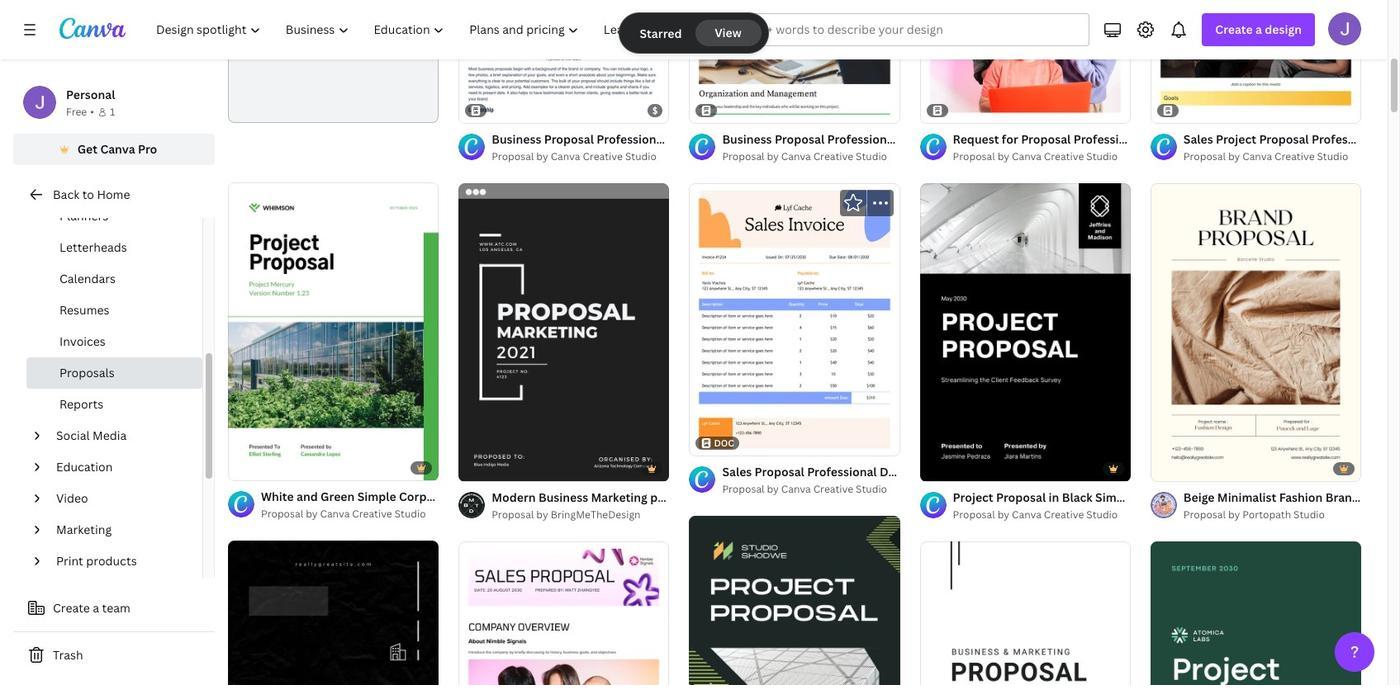 Task type: vqa. For each thing, say whether or not it's contained in the screenshot.
Reports
yes



Task type: describe. For each thing, give the bounding box(es) containing it.
minimalist business & marketing sponsorship proposal image
[[920, 542, 1131, 686]]

invoices
[[60, 334, 106, 350]]

resumes
[[60, 302, 110, 318]]

print products link
[[50, 546, 193, 578]]

12
[[950, 462, 960, 474]]

proposal
[[651, 490, 701, 506]]

modern
[[492, 490, 536, 506]]

print products
[[56, 554, 137, 569]]

of for proposal by bringmethedesign
[[477, 463, 487, 475]]

education link
[[50, 452, 193, 484]]

modern business marketing proposal image
[[459, 184, 670, 482]]

trash link
[[13, 640, 215, 673]]

top level navigation element
[[145, 13, 664, 46]]

free •
[[66, 105, 94, 119]]

modern business marketing proposal link
[[492, 489, 701, 508]]

trash
[[53, 648, 83, 664]]

sales proposal professional doc in black pink purple tactile 3d style image
[[459, 542, 670, 686]]

minimal
[[1162, 490, 1207, 506]]

proposal by canva creative studio link for sales proposal professional doc in beige green pink dynamic professional style image
[[723, 482, 901, 499]]

personal
[[66, 87, 115, 102]]

1 of 12 link
[[920, 184, 1131, 482]]

creative for business proposal professional doc in dark blue green abstract professional style image
[[583, 150, 623, 164]]

by inside the project proposal in black simple and minimal style proposal by canva creative studio
[[998, 508, 1010, 522]]

and
[[1138, 490, 1159, 506]]

social media
[[56, 428, 127, 444]]

portopath
[[1243, 508, 1292, 522]]

marketing link
[[50, 515, 193, 546]]

calendars link
[[26, 264, 202, 295]]

canva inside the project proposal in black simple and minimal style proposal by canva creative studio
[[1013, 508, 1042, 522]]

education
[[56, 460, 113, 475]]

back to home
[[53, 187, 130, 202]]

project proposal in black simple and minimal style link
[[953, 489, 1238, 508]]

proposal by canva creative studio for proposal by canva creative studio 'link' associated with request for proposal professional doc in purple pink yellow tactile 3d style image
[[953, 150, 1118, 164]]

creative for sales proposal professional doc in beige green pink dynamic professional style image
[[814, 483, 854, 497]]

resumes link
[[26, 295, 202, 326]]

business
[[539, 490, 589, 506]]

get
[[77, 141, 98, 157]]

invoices link
[[26, 326, 202, 358]]

planners
[[60, 208, 108, 224]]

team
[[102, 601, 130, 617]]

$
[[653, 104, 658, 117]]

•
[[90, 105, 94, 119]]

beige minimalist fashion brand propos link
[[1184, 489, 1401, 508]]

create a team
[[53, 601, 130, 617]]

proposal inside the beige minimalist fashion brand propos proposal by portopath studio
[[1184, 508, 1227, 522]]

Search search field
[[737, 14, 1080, 45]]

1 of 11 link
[[228, 183, 439, 481]]

marketing inside modern business marketing proposal proposal by bringmethedesign
[[591, 490, 648, 506]]

of for proposal by portopath studio
[[1170, 462, 1179, 474]]

by inside the beige minimalist fashion brand propos proposal by portopath studio
[[1229, 508, 1241, 522]]

business proposal professional doc in dark blue green abstract professional style image
[[459, 0, 670, 123]]

11
[[258, 461, 268, 474]]

social
[[56, 428, 90, 444]]

style
[[1210, 490, 1238, 506]]

creative for sales project proposal professional doc in yellow white pink tactile 3d style image
[[1275, 150, 1315, 164]]

calendars
[[60, 271, 116, 287]]

1 of 11
[[240, 461, 268, 474]]

doc
[[714, 437, 735, 450]]

proposal by canva creative studio for proposal by canva creative studio 'link' related to sales proposal professional doc in beige green pink dynamic professional style image
[[723, 483, 888, 497]]

black
[[1063, 490, 1093, 506]]

1 for proposal by portopath studio
[[1163, 462, 1168, 474]]

design
[[1266, 21, 1303, 37]]

social media link
[[50, 421, 193, 452]]

project proposal in green simple and minimal style image
[[1151, 542, 1362, 686]]

status containing view
[[620, 13, 768, 53]]

video
[[56, 491, 88, 507]]

letterheads
[[60, 240, 127, 255]]

print
[[56, 554, 83, 569]]

request for proposal professional doc in purple pink yellow tactile 3d style image
[[920, 0, 1131, 123]]

a for design
[[1256, 21, 1263, 37]]

5 for modern
[[489, 463, 494, 475]]

starred
[[640, 25, 682, 41]]

beige minimalist fashion brand propos proposal by portopath studio
[[1184, 490, 1401, 522]]

media
[[93, 428, 127, 444]]

create a blank proposal element
[[228, 0, 439, 123]]

video link
[[50, 484, 193, 515]]

1 of 5 link for business
[[459, 184, 670, 483]]

of inside 1 of 12 link
[[939, 462, 948, 474]]

jacob simon image
[[1329, 12, 1362, 45]]

proposal by bringmethedesign link
[[492, 508, 670, 524]]

sales proposal professional doc in beige green pink dynamic professional style image
[[690, 183, 901, 456]]

create a team button
[[13, 593, 215, 626]]



Task type: locate. For each thing, give the bounding box(es) containing it.
proposal by canva creative studio link
[[492, 149, 670, 165], [723, 149, 901, 165], [953, 149, 1131, 165], [1184, 149, 1362, 165], [723, 482, 901, 499], [261, 507, 439, 523], [953, 508, 1131, 524]]

marketing
[[591, 490, 648, 506], [56, 522, 112, 538]]

letterheads link
[[26, 232, 202, 264]]

studio
[[626, 150, 657, 164], [856, 150, 888, 164], [1087, 150, 1118, 164], [1318, 150, 1349, 164], [856, 483, 888, 497], [395, 508, 426, 522], [1087, 508, 1118, 522], [1294, 508, 1326, 522]]

beige minimalist fashion brand proposal image
[[1151, 184, 1362, 482]]

by inside modern business marketing proposal proposal by bringmethedesign
[[537, 508, 549, 522]]

marketing down video
[[56, 522, 112, 538]]

beige
[[1184, 490, 1215, 506]]

proposal
[[492, 150, 534, 164], [723, 150, 765, 164], [953, 150, 996, 164], [1184, 150, 1227, 164], [723, 483, 765, 497], [997, 490, 1047, 506], [261, 508, 303, 522], [492, 508, 534, 522], [953, 508, 996, 522], [1184, 508, 1227, 522]]

1 vertical spatial create
[[53, 601, 90, 617]]

get canva pro
[[77, 141, 157, 157]]

1 for proposal by bringmethedesign
[[470, 463, 475, 475]]

a
[[1256, 21, 1263, 37], [93, 601, 99, 617]]

1 vertical spatial marketing
[[56, 522, 112, 538]]

brand
[[1326, 490, 1360, 506]]

a left the team
[[93, 601, 99, 617]]

1 of 12
[[932, 462, 960, 474]]

white and green simple corporate (light) project proposal proposal image
[[228, 183, 439, 481]]

0 vertical spatial marketing
[[591, 490, 648, 506]]

studio inside the project proposal in black simple and minimal style proposal by canva creative studio
[[1087, 508, 1118, 522]]

marketing up bringmethedesign
[[591, 490, 648, 506]]

5
[[1181, 462, 1186, 474], [489, 463, 494, 475]]

of inside 1 of 11 link
[[247, 461, 256, 474]]

proposal by canva creative studio link for request for proposal professional doc in purple pink yellow tactile 3d style image
[[953, 149, 1131, 165]]

minimalist texture project proposal image
[[228, 542, 439, 686]]

pro
[[138, 141, 157, 157]]

create for create a design
[[1216, 21, 1254, 37]]

creative
[[583, 150, 623, 164], [814, 150, 854, 164], [1045, 150, 1085, 164], [1275, 150, 1315, 164], [814, 483, 854, 497], [352, 508, 392, 522], [1045, 508, 1085, 522]]

fashion
[[1280, 490, 1324, 506]]

creative inside the project proposal in black simple and minimal style proposal by canva creative studio
[[1045, 508, 1085, 522]]

proposal by canva creative studio
[[492, 150, 657, 164], [723, 150, 888, 164], [953, 150, 1118, 164], [1184, 150, 1349, 164], [723, 483, 888, 497], [261, 508, 426, 522]]

1 for proposal by canva creative studio
[[240, 461, 245, 474]]

view button
[[696, 20, 762, 46]]

sales project proposal professional doc in yellow white pink tactile 3d style image
[[1151, 0, 1362, 123]]

by
[[537, 150, 549, 164], [767, 150, 779, 164], [998, 150, 1010, 164], [1229, 150, 1241, 164], [767, 483, 779, 497], [306, 508, 318, 522], [537, 508, 549, 522], [998, 508, 1010, 522], [1229, 508, 1241, 522]]

proposal by portopath studio link
[[1184, 508, 1362, 524]]

dark green modern professional project proposal image
[[690, 517, 901, 686]]

a inside dropdown button
[[1256, 21, 1263, 37]]

business proposal professional doc in green white traditional corporate style image
[[690, 0, 901, 123]]

a for team
[[93, 601, 99, 617]]

proposal by canva creative studio for proposal by canva creative studio 'link' related to sales project proposal professional doc in yellow white pink tactile 3d style image
[[1184, 150, 1349, 164]]

0 horizontal spatial 1 of 5
[[470, 463, 494, 475]]

create left design
[[1216, 21, 1254, 37]]

0 horizontal spatial a
[[93, 601, 99, 617]]

1 horizontal spatial create
[[1216, 21, 1254, 37]]

project proposal in black simple and minimal style image
[[920, 184, 1131, 482]]

proposal inside modern business marketing proposal proposal by bringmethedesign
[[492, 508, 534, 522]]

a inside button
[[93, 601, 99, 617]]

minimalist
[[1218, 490, 1277, 506]]

get canva pro button
[[13, 134, 215, 165]]

create a design button
[[1203, 13, 1316, 46]]

simple
[[1096, 490, 1135, 506]]

a left design
[[1256, 21, 1263, 37]]

1 horizontal spatial 1 of 5
[[1163, 462, 1186, 474]]

create
[[1216, 21, 1254, 37], [53, 601, 90, 617]]

in
[[1049, 490, 1060, 506]]

status
[[620, 13, 768, 53]]

create inside dropdown button
[[1216, 21, 1254, 37]]

1 of 5 up 'minimal'
[[1163, 462, 1186, 474]]

proposal by canva creative studio for business proposal professional doc in dark blue green abstract professional style image's proposal by canva creative studio 'link'
[[492, 150, 657, 164]]

project
[[953, 490, 994, 506]]

of for proposal by canva creative studio
[[247, 461, 256, 474]]

back to home link
[[13, 179, 215, 212]]

0 horizontal spatial marketing
[[56, 522, 112, 538]]

proposal by canva creative studio link for sales project proposal professional doc in yellow white pink tactile 3d style image
[[1184, 149, 1362, 165]]

reports
[[60, 397, 104, 412]]

planners link
[[26, 201, 202, 232]]

1 horizontal spatial 1 of 5 link
[[1151, 184, 1362, 482]]

free
[[66, 105, 87, 119]]

1 of 5 for beige
[[1163, 462, 1186, 474]]

view
[[715, 25, 742, 40]]

creative for request for proposal professional doc in purple pink yellow tactile 3d style image
[[1045, 150, 1085, 164]]

0 horizontal spatial 5
[[489, 463, 494, 475]]

proposal by canva creative studio link for 'business proposal professional doc in green white traditional corporate style' image at the top of the page
[[723, 149, 901, 165]]

create a design
[[1216, 21, 1303, 37]]

1 1 of 5 link from the left
[[459, 184, 670, 483]]

0 horizontal spatial 1 of 5 link
[[459, 184, 670, 483]]

propos
[[1363, 490, 1401, 506]]

1 horizontal spatial marketing
[[591, 490, 648, 506]]

1 of 5 link
[[459, 184, 670, 483], [1151, 184, 1362, 482]]

1 horizontal spatial a
[[1256, 21, 1263, 37]]

1
[[110, 105, 115, 119], [240, 461, 245, 474], [932, 462, 937, 474], [1163, 462, 1168, 474], [470, 463, 475, 475]]

0 vertical spatial a
[[1256, 21, 1263, 37]]

bringmethedesign
[[551, 508, 641, 522]]

1 vertical spatial a
[[93, 601, 99, 617]]

1 of 5 for modern
[[470, 463, 494, 475]]

project proposal in black simple and minimal style proposal by canva creative studio
[[953, 490, 1238, 522]]

studio inside the beige minimalist fashion brand propos proposal by portopath studio
[[1294, 508, 1326, 522]]

home
[[97, 187, 130, 202]]

None search field
[[704, 13, 1090, 46]]

creative for 'business proposal professional doc in green white traditional corporate style' image at the top of the page
[[814, 150, 854, 164]]

1 horizontal spatial 5
[[1181, 462, 1186, 474]]

5 up modern
[[489, 463, 494, 475]]

5 for beige
[[1181, 462, 1186, 474]]

back
[[53, 187, 80, 202]]

create left the team
[[53, 601, 90, 617]]

1 of 5 link for minimalist
[[1151, 184, 1362, 482]]

2 1 of 5 link from the left
[[1151, 184, 1362, 482]]

proposal by canva creative studio link for business proposal professional doc in dark blue green abstract professional style image
[[492, 149, 670, 165]]

of
[[247, 461, 256, 474], [939, 462, 948, 474], [1170, 462, 1179, 474], [477, 463, 487, 475]]

5 up 'minimal'
[[1181, 462, 1186, 474]]

reports link
[[26, 389, 202, 421]]

create for create a team
[[53, 601, 90, 617]]

canva
[[100, 141, 135, 157], [551, 150, 581, 164], [782, 150, 811, 164], [1013, 150, 1042, 164], [1243, 150, 1273, 164], [782, 483, 811, 497], [320, 508, 350, 522], [1013, 508, 1042, 522]]

modern business marketing proposal proposal by bringmethedesign
[[492, 490, 701, 522]]

create inside button
[[53, 601, 90, 617]]

proposal by canva creative studio for proposal by canva creative studio 'link' for 'business proposal professional doc in green white traditional corporate style' image at the top of the page
[[723, 150, 888, 164]]

proposals
[[60, 365, 115, 381]]

1 of 5 up modern
[[470, 463, 494, 475]]

products
[[86, 554, 137, 569]]

to
[[82, 187, 94, 202]]

0 horizontal spatial create
[[53, 601, 90, 617]]

0 vertical spatial create
[[1216, 21, 1254, 37]]

canva inside button
[[100, 141, 135, 157]]

1 of 5
[[1163, 462, 1186, 474], [470, 463, 494, 475]]



